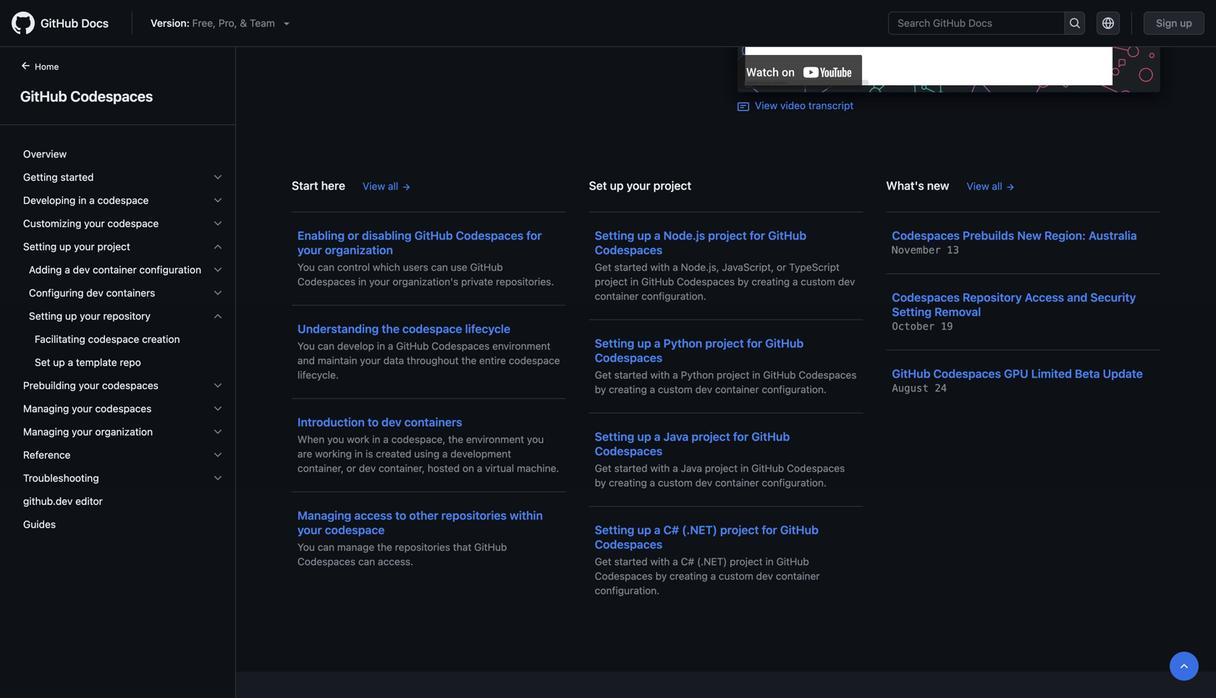 Task type: vqa. For each thing, say whether or not it's contained in the screenshot.
Setting related to project
yes



Task type: locate. For each thing, give the bounding box(es) containing it.
set up a template repo
[[35, 356, 141, 368]]

can left manage
[[318, 541, 334, 553]]

6 sc 9kayk9 0 image from the top
[[212, 426, 224, 438]]

with inside 'setting up a python project for github codespaces get started with a python project in github codespaces by creating a custom dev container configuration.'
[[650, 369, 670, 381]]

2 vertical spatial you
[[297, 541, 315, 553]]

with inside "setting up a c# (.net) project for github codespaces get started with a c# (.net) project in github codespaces by creating a custom dev container configuration."
[[650, 556, 670, 568]]

1 vertical spatial containers
[[404, 415, 462, 429]]

0 vertical spatial c#
[[663, 523, 679, 537]]

0 horizontal spatial containers
[[106, 287, 155, 299]]

you up machine. on the bottom left of page
[[527, 434, 544, 446]]

understanding
[[297, 322, 379, 336]]

you
[[297, 261, 315, 273], [297, 340, 315, 352], [297, 541, 315, 553]]

github.dev
[[23, 495, 73, 507]]

organization up control
[[325, 243, 393, 257]]

2 horizontal spatial view
[[967, 180, 989, 192]]

codespaces inside the managing access to other repositories within your codespace you can manage the repositories that github codespaces can access.
[[297, 556, 356, 568]]

private
[[461, 276, 493, 288]]

1 get from the top
[[595, 261, 611, 273]]

up for setting up your repository
[[65, 310, 77, 322]]

and right access
[[1067, 291, 1087, 304]]

video
[[780, 100, 806, 111]]

overview link
[[17, 143, 229, 166]]

view all link up disabling on the left of the page
[[363, 179, 411, 194]]

organization inside enabling or disabling github codespaces for your organization you can control which users can use github codespaces in your organization's private repositories.
[[325, 243, 393, 257]]

setting up your project element containing adding a dev container configuration
[[12, 258, 235, 374]]

or up control
[[348, 229, 359, 242]]

managing inside the managing access to other repositories within your codespace you can manage the repositories that github codespaces can access.
[[297, 509, 351, 523]]

get for setting up a java project for github codespaces
[[595, 463, 611, 474]]

1 horizontal spatial view
[[755, 100, 777, 111]]

setting inside setting up a node.js project for github codespaces get started with a node.js, javascript, or typescript project in github codespaces by creating a custom dev container configuration.
[[595, 229, 634, 242]]

1 setting up your project element from the top
[[12, 235, 235, 374]]

can left use
[[431, 261, 448, 273]]

up for setting up a c# (.net) project for github codespaces get started with a c# (.net) project in github codespaces by creating a custom dev container configuration.
[[637, 523, 651, 537]]

facilitating codespace creation
[[35, 333, 180, 345]]

3 you from the top
[[297, 541, 315, 553]]

codespace
[[97, 194, 149, 206], [107, 218, 159, 229], [402, 322, 462, 336], [88, 333, 139, 345], [509, 355, 560, 367], [325, 523, 385, 537]]

dev
[[73, 264, 90, 276], [838, 276, 855, 288], [86, 287, 103, 299], [695, 384, 712, 396], [382, 415, 401, 429], [359, 463, 376, 474], [695, 477, 712, 489], [756, 570, 773, 582]]

for inside the setting up a java project for github codespaces get started with a java project in github codespaces by creating a custom dev container configuration.
[[733, 430, 749, 444]]

0 vertical spatial and
[[1067, 291, 1087, 304]]

up inside "setting up a c# (.net) project for github codespaces get started with a c# (.net) project in github codespaces by creating a custom dev container configuration."
[[637, 523, 651, 537]]

sc 9kayk9 0 image for developing in a codespace
[[212, 195, 224, 206]]

what's
[[886, 179, 924, 193]]

codespaces down prebuilding your codespaces dropdown button
[[95, 403, 152, 415]]

setting inside the setting up a java project for github codespaces get started with a java project in github codespaces by creating a custom dev container configuration.
[[595, 430, 634, 444]]

github inside github codespaces gpu limited beta update august 24
[[892, 367, 930, 381]]

up inside 'setting up a python project for github codespaces get started with a python project in github codespaces by creating a custom dev container configuration.'
[[637, 337, 651, 350]]

can up maintain
[[318, 340, 334, 352]]

for inside 'setting up a python project for github codespaces get started with a python project in github codespaces by creating a custom dev container configuration.'
[[747, 337, 762, 350]]

a inside understanding the codespace lifecycle you can develop in a github codespaces environment and maintain your data throughout the entire codespace lifecycle.
[[388, 340, 393, 352]]

environment inside understanding the codespace lifecycle you can develop in a github codespaces environment and maintain your data throughout the entire codespace lifecycle.
[[492, 340, 550, 352]]

with for node.js
[[650, 261, 670, 273]]

environment inside introduction to dev containers when you work in a codespace, the environment you are working in is created using a development container, or dev container, hosted on a virtual machine.
[[466, 434, 524, 446]]

0 vertical spatial repositories
[[441, 509, 507, 523]]

search image
[[1069, 17, 1081, 29]]

sc 9kayk9 0 image inside managing your codespaces dropdown button
[[212, 403, 224, 415]]

with inside the setting up a java project for github codespaces get started with a java project in github codespaces by creating a custom dev container configuration.
[[650, 463, 670, 474]]

you
[[327, 434, 344, 446], [527, 434, 544, 446]]

view all for what's new
[[967, 180, 1002, 192]]

creating inside the setting up a java project for github codespaces get started with a java project in github codespaces by creating a custom dev container configuration.
[[609, 477, 647, 489]]

or
[[348, 229, 359, 242], [777, 261, 786, 273], [346, 463, 356, 474]]

sc 9kayk9 0 image inside the getting started dropdown button
[[212, 172, 224, 183]]

up inside setting up your repository dropdown button
[[65, 310, 77, 322]]

sc 9kayk9 0 image for setting up your project
[[212, 241, 224, 253]]

repositories up that on the bottom of page
[[441, 509, 507, 523]]

0 vertical spatial codespaces
[[102, 380, 158, 392]]

use
[[451, 261, 467, 273]]

by inside "setting up a c# (.net) project for github codespaces get started with a c# (.net) project in github codespaces by creating a custom dev container configuration."
[[656, 570, 667, 582]]

codespaces inside understanding the codespace lifecycle you can develop in a github codespaces environment and maintain your data throughout the entire codespace lifecycle.
[[432, 340, 490, 352]]

with inside setting up a node.js project for github codespaces get started with a node.js, javascript, or typescript project in github codespaces by creating a custom dev container configuration.
[[650, 261, 670, 273]]

your
[[627, 179, 650, 193], [84, 218, 105, 229], [74, 241, 95, 253], [297, 243, 322, 257], [369, 276, 390, 288], [80, 310, 100, 322], [360, 355, 381, 367], [79, 380, 99, 392], [72, 403, 92, 415], [72, 426, 92, 438], [297, 523, 322, 537]]

1 vertical spatial java
[[681, 463, 702, 474]]

codespaces inside codespaces prebuilds new region: australia november 13
[[892, 229, 960, 242]]

view all link for start here
[[363, 179, 411, 194]]

1 vertical spatial and
[[297, 355, 315, 367]]

codespace up manage
[[325, 523, 385, 537]]

customizing your codespace button
[[17, 212, 229, 235]]

1 horizontal spatial view all link
[[967, 179, 1015, 194]]

setting inside 'setting up a python project for github codespaces get started with a python project in github codespaces by creating a custom dev container configuration.'
[[595, 337, 634, 350]]

2 sc 9kayk9 0 image from the top
[[212, 218, 224, 229]]

to left 'other'
[[395, 509, 406, 523]]

1 vertical spatial managing
[[23, 426, 69, 438]]

2 view all link from the left
[[967, 179, 1015, 194]]

configuration. inside setting up a node.js project for github codespaces get started with a node.js, javascript, or typescript project in github codespaces by creating a custom dev container configuration.
[[641, 290, 706, 302]]

sc 9kayk9 0 image for configuring dev containers
[[212, 287, 224, 299]]

1 sc 9kayk9 0 image from the top
[[212, 172, 224, 183]]

sc 9kayk9 0 image inside reference dropdown button
[[212, 450, 224, 461]]

0 vertical spatial to
[[368, 415, 379, 429]]

5 sc 9kayk9 0 image from the top
[[212, 403, 224, 415]]

project
[[653, 179, 691, 193], [708, 229, 747, 242], [97, 241, 130, 253], [595, 276, 628, 288], [705, 337, 744, 350], [717, 369, 749, 381], [691, 430, 730, 444], [705, 463, 738, 474], [720, 523, 759, 537], [730, 556, 763, 568]]

4 get from the top
[[595, 556, 611, 568]]

set for set up your project
[[589, 179, 607, 193]]

Search GitHub Docs search field
[[889, 12, 1064, 34]]

for for setting up a node.js project for github codespaces
[[750, 229, 765, 242]]

container, down created at bottom
[[379, 463, 425, 474]]

configuration.
[[641, 290, 706, 302], [762, 384, 827, 396], [762, 477, 827, 489], [595, 585, 660, 597]]

setting for java
[[595, 430, 634, 444]]

1 all from the left
[[388, 180, 398, 192]]

environment up development on the bottom left
[[466, 434, 524, 446]]

are
[[297, 448, 312, 460]]

5 sc 9kayk9 0 image from the top
[[212, 473, 224, 484]]

view video transcript link
[[738, 100, 854, 112]]

containers up codespace,
[[404, 415, 462, 429]]

0 vertical spatial set
[[589, 179, 607, 193]]

for for setting up a python project for github codespaces
[[747, 337, 762, 350]]

reference
[[23, 449, 71, 461]]

you down enabling
[[297, 261, 315, 273]]

sc 9kayk9 0 image for managing your organization
[[212, 426, 224, 438]]

0 horizontal spatial view all
[[363, 180, 398, 192]]

or left typescript
[[777, 261, 786, 273]]

setting up your project element
[[12, 235, 235, 374], [12, 258, 235, 374]]

1 horizontal spatial all
[[992, 180, 1002, 192]]

the up development on the bottom left
[[448, 434, 463, 446]]

and
[[1067, 291, 1087, 304], [297, 355, 315, 367]]

view for codespaces prebuilds new region: australia
[[967, 180, 989, 192]]

started for setting up a python project for github codespaces
[[614, 369, 648, 381]]

github codespaces element
[[0, 59, 236, 697]]

view right new
[[967, 180, 989, 192]]

1 horizontal spatial view all
[[967, 180, 1002, 192]]

setting inside "setting up a c# (.net) project for github codespaces get started with a c# (.net) project in github codespaces by creating a custom dev container configuration."
[[595, 523, 634, 537]]

other
[[409, 509, 438, 523]]

you for managing access to other repositories within your codespace
[[297, 541, 315, 553]]

started inside 'setting up a python project for github codespaces get started with a python project in github codespaces by creating a custom dev container configuration.'
[[614, 369, 648, 381]]

0 vertical spatial organization
[[325, 243, 393, 257]]

up for set up a template repo
[[53, 356, 65, 368]]

sc 9kayk9 0 image inside troubleshooting dropdown button
[[212, 473, 224, 484]]

get inside setting up a node.js project for github codespaces get started with a node.js, javascript, or typescript project in github codespaces by creating a custom dev container configuration.
[[595, 261, 611, 273]]

maintain
[[318, 355, 357, 367]]

environment for containers
[[466, 434, 524, 446]]

0 vertical spatial you
[[297, 261, 315, 273]]

facilitating
[[35, 333, 85, 345]]

by inside setting up a node.js project for github codespaces get started with a node.js, javascript, or typescript project in github codespaces by creating a custom dev container configuration.
[[738, 276, 749, 288]]

all up 'prebuilds' at the top right of page
[[992, 180, 1002, 192]]

containers
[[106, 287, 155, 299], [404, 415, 462, 429]]

1 horizontal spatial container,
[[379, 463, 425, 474]]

started inside setting up a node.js project for github codespaces get started with a node.js, javascript, or typescript project in github codespaces by creating a custom dev container configuration.
[[614, 261, 648, 273]]

repositories
[[441, 509, 507, 523], [395, 541, 450, 553]]

1 view all link from the left
[[363, 179, 411, 194]]

1 vertical spatial set
[[35, 356, 50, 368]]

started inside dropdown button
[[60, 171, 94, 183]]

2 setting up your repository element from the top
[[12, 328, 235, 374]]

custom inside 'setting up a python project for github codespaces get started with a python project in github codespaces by creating a custom dev container configuration.'
[[658, 384, 693, 396]]

3 with from the top
[[650, 463, 670, 474]]

managing for codespaces
[[23, 403, 69, 415]]

0 horizontal spatial view all link
[[363, 179, 411, 194]]

all up disabling on the left of the page
[[388, 180, 398, 192]]

java
[[663, 430, 689, 444], [681, 463, 702, 474]]

select language: current language is english image
[[1103, 17, 1114, 29]]

1 sc 9kayk9 0 image from the top
[[212, 195, 224, 206]]

sc 9kayk9 0 image inside managing your organization dropdown button
[[212, 426, 224, 438]]

1 with from the top
[[650, 261, 670, 273]]

7 sc 9kayk9 0 image from the top
[[212, 450, 224, 461]]

in inside enabling or disabling github codespaces for your organization you can control which users can use github codespaces in your organization's private repositories.
[[358, 276, 366, 288]]

started inside "setting up a c# (.net) project for github codespaces get started with a c# (.net) project in github codespaces by creating a custom dev container configuration."
[[614, 556, 648, 568]]

2 view all from the left
[[967, 180, 1002, 192]]

custom
[[801, 276, 835, 288], [658, 384, 693, 396], [658, 477, 693, 489], [719, 570, 753, 582]]

you for enabling or disabling github codespaces for your organization
[[297, 261, 315, 273]]

up
[[1180, 17, 1192, 29], [610, 179, 624, 193], [637, 229, 651, 242], [59, 241, 71, 253], [65, 310, 77, 322], [637, 337, 651, 350], [53, 356, 65, 368], [637, 430, 651, 444], [637, 523, 651, 537]]

configuring
[[29, 287, 84, 299]]

2 sc 9kayk9 0 image from the top
[[212, 287, 224, 299]]

organization down managing your codespaces dropdown button
[[95, 426, 153, 438]]

codespaces down the repo
[[102, 380, 158, 392]]

0 horizontal spatial view
[[363, 180, 385, 192]]

1 horizontal spatial set
[[589, 179, 607, 193]]

docs
[[81, 16, 109, 30]]

managing your codespaces button
[[17, 397, 229, 421]]

view all right new
[[967, 180, 1002, 192]]

2 get from the top
[[595, 369, 611, 381]]

prebuilding your codespaces button
[[17, 374, 229, 397]]

view all right here
[[363, 180, 398, 192]]

for for enabling or disabling github codespaces for your organization
[[526, 229, 542, 242]]

environment up entire
[[492, 340, 550, 352]]

the
[[382, 322, 400, 336], [461, 355, 477, 367], [448, 434, 463, 446], [377, 541, 392, 553]]

dev inside setting up a node.js project for github codespaces get started with a node.js, javascript, or typescript project in github codespaces by creating a custom dev container configuration.
[[838, 276, 855, 288]]

managing your organization
[[23, 426, 153, 438]]

project inside setting up your project dropdown button
[[97, 241, 130, 253]]

view right link image
[[755, 100, 777, 111]]

and up lifecycle.
[[297, 355, 315, 367]]

0 horizontal spatial all
[[388, 180, 398, 192]]

started
[[60, 171, 94, 183], [614, 261, 648, 273], [614, 369, 648, 381], [614, 463, 648, 474], [614, 556, 648, 568]]

4 sc 9kayk9 0 image from the top
[[212, 264, 224, 276]]

0 vertical spatial containers
[[106, 287, 155, 299]]

can down manage
[[358, 556, 375, 568]]

set up your project
[[589, 179, 691, 193]]

setting up your project
[[23, 241, 130, 253]]

codespaces inside github codespaces gpu limited beta update august 24
[[933, 367, 1001, 381]]

2 all from the left
[[992, 180, 1002, 192]]

1 vertical spatial environment
[[466, 434, 524, 446]]

repositories up access.
[[395, 541, 450, 553]]

you inside enabling or disabling github codespaces for your organization you can control which users can use github codespaces in your organization's private repositories.
[[297, 261, 315, 273]]

1 container, from the left
[[297, 463, 344, 474]]

codespaces for prebuilding your codespaces
[[102, 380, 158, 392]]

version: free, pro, & team
[[151, 17, 275, 29]]

customizing your codespace
[[23, 218, 159, 229]]

setting for node.js
[[595, 229, 634, 242]]

adding
[[29, 264, 62, 276]]

in inside understanding the codespace lifecycle you can develop in a github codespaces environment and maintain your data throughout the entire codespace lifecycle.
[[377, 340, 385, 352]]

free,
[[192, 17, 216, 29]]

pro,
[[219, 17, 237, 29]]

sc 9kayk9 0 image inside developing in a codespace dropdown button
[[212, 195, 224, 206]]

sc 9kayk9 0 image
[[212, 195, 224, 206], [212, 287, 224, 299], [212, 311, 224, 322], [212, 380, 224, 392], [212, 473, 224, 484]]

codespace up throughout
[[402, 322, 462, 336]]

1 view all from the left
[[363, 180, 398, 192]]

codespaces
[[70, 88, 153, 105], [456, 229, 524, 242], [892, 229, 960, 242], [595, 243, 663, 257], [297, 276, 356, 288], [677, 276, 735, 288], [892, 291, 960, 304], [432, 340, 490, 352], [595, 351, 663, 365], [933, 367, 1001, 381], [799, 369, 857, 381], [595, 444, 663, 458], [787, 463, 845, 474], [595, 538, 663, 552], [297, 556, 356, 568], [595, 570, 653, 582]]

prebuilding
[[23, 380, 76, 392]]

1 vertical spatial or
[[777, 261, 786, 273]]

view right here
[[363, 180, 385, 192]]

1 vertical spatial organization
[[95, 426, 153, 438]]

codespace inside the managing access to other repositories within your codespace you can manage the repositories that github codespaces can access.
[[325, 523, 385, 537]]

setting up your repository button
[[17, 305, 229, 328]]

0 vertical spatial java
[[663, 430, 689, 444]]

1 setting up your repository element from the top
[[12, 305, 235, 374]]

managing up reference
[[23, 426, 69, 438]]

troubleshooting
[[23, 472, 99, 484]]

you up lifecycle.
[[297, 340, 315, 352]]

develop
[[337, 340, 374, 352]]

0 vertical spatial managing
[[23, 403, 69, 415]]

containers up repository
[[106, 287, 155, 299]]

0 horizontal spatial and
[[297, 355, 315, 367]]

get for setting up a python project for github codespaces
[[595, 369, 611, 381]]

up for setting up a python project for github codespaces get started with a python project in github codespaces by creating a custom dev container configuration.
[[637, 337, 651, 350]]

get inside the setting up a java project for github codespaces get started with a java project in github codespaces by creating a custom dev container configuration.
[[595, 463, 611, 474]]

set for set up a template repo
[[35, 356, 50, 368]]

node.js
[[663, 229, 705, 242]]

up inside the setting up a java project for github codespaces get started with a java project in github codespaces by creating a custom dev container configuration.
[[637, 430, 651, 444]]

container inside dropdown button
[[93, 264, 137, 276]]

view all link up 'prebuilds' at the top right of page
[[967, 179, 1015, 194]]

gpu
[[1004, 367, 1028, 381]]

2 setting up your project element from the top
[[12, 258, 235, 374]]

setting
[[595, 229, 634, 242], [23, 241, 57, 253], [892, 305, 932, 319], [29, 310, 62, 322], [595, 337, 634, 350], [595, 430, 634, 444], [595, 523, 634, 537]]

you up working
[[327, 434, 344, 446]]

codespace down developing in a codespace dropdown button
[[107, 218, 159, 229]]

setting for project
[[23, 241, 57, 253]]

0 horizontal spatial organization
[[95, 426, 153, 438]]

sc 9kayk9 0 image
[[212, 172, 224, 183], [212, 218, 224, 229], [212, 241, 224, 253], [212, 264, 224, 276], [212, 403, 224, 415], [212, 426, 224, 438], [212, 450, 224, 461]]

all for disabling
[[388, 180, 398, 192]]

0 horizontal spatial to
[[368, 415, 379, 429]]

3 sc 9kayk9 0 image from the top
[[212, 311, 224, 322]]

setting up your repository element
[[12, 305, 235, 374], [12, 328, 235, 374]]

getting started button
[[17, 166, 229, 189]]

managing for to
[[297, 509, 351, 523]]

working
[[315, 448, 352, 460]]

started for setting up a java project for github codespaces
[[614, 463, 648, 474]]

facilitating codespace creation link
[[17, 328, 229, 351]]

which
[[373, 261, 400, 273]]

in
[[78, 194, 86, 206], [358, 276, 366, 288], [630, 276, 639, 288], [377, 340, 385, 352], [752, 369, 760, 381], [372, 434, 380, 446], [355, 448, 363, 460], [740, 463, 749, 474], [765, 556, 774, 568]]

the up access.
[[377, 541, 392, 553]]

you left manage
[[297, 541, 315, 553]]

3 get from the top
[[595, 463, 611, 474]]

to up 'work'
[[368, 415, 379, 429]]

1 vertical spatial to
[[395, 509, 406, 523]]

1 horizontal spatial you
[[527, 434, 544, 446]]

up for setting up a node.js project for github codespaces get started with a node.js, javascript, or typescript project in github codespaces by creating a custom dev container configuration.
[[637, 229, 651, 242]]

1 vertical spatial python
[[681, 369, 714, 381]]

up inside setting up a node.js project for github codespaces get started with a node.js, javascript, or typescript project in github codespaces by creating a custom dev container configuration.
[[637, 229, 651, 242]]

codespace down setting up your repository dropdown button
[[88, 333, 139, 345]]

can inside understanding the codespace lifecycle you can develop in a github codespaces environment and maintain your data throughout the entire codespace lifecycle.
[[318, 340, 334, 352]]

setting up your repository
[[29, 310, 151, 322]]

3 sc 9kayk9 0 image from the top
[[212, 241, 224, 253]]

managing up manage
[[297, 509, 351, 523]]

1 horizontal spatial containers
[[404, 415, 462, 429]]

managing down prebuilding
[[23, 403, 69, 415]]

codespace down the getting started dropdown button
[[97, 194, 149, 206]]

understanding the codespace lifecycle you can develop in a github codespaces environment and maintain your data throughout the entire codespace lifecycle.
[[297, 322, 560, 381]]

codespace right entire
[[509, 355, 560, 367]]

4 sc 9kayk9 0 image from the top
[[212, 380, 224, 392]]

1 horizontal spatial organization
[[325, 243, 393, 257]]

sc 9kayk9 0 image inside the configuring dev containers dropdown button
[[212, 287, 224, 299]]

started inside the setting up a java project for github codespaces get started with a java project in github codespaces by creating a custom dev container configuration.
[[614, 463, 648, 474]]

sc 9kayk9 0 image inside adding a dev container configuration dropdown button
[[212, 264, 224, 276]]

github codespaces
[[20, 88, 153, 105]]

2 with from the top
[[650, 369, 670, 381]]

or down working
[[346, 463, 356, 474]]

github inside the managing access to other repositories within your codespace you can manage the repositories that github codespaces can access.
[[474, 541, 507, 553]]

2 vertical spatial or
[[346, 463, 356, 474]]

1 vertical spatial you
[[297, 340, 315, 352]]

start
[[292, 179, 318, 193]]

0 vertical spatial or
[[348, 229, 359, 242]]

october 19 element
[[892, 321, 953, 333]]

node.js,
[[681, 261, 719, 273]]

up inside setting up your project dropdown button
[[59, 241, 71, 253]]

the inside introduction to dev containers when you work in a codespace, the environment you are working in is created using a development container, or dev container, hosted on a virtual machine.
[[448, 434, 463, 446]]

access
[[354, 509, 392, 523]]

0 horizontal spatial set
[[35, 356, 50, 368]]

developing
[[23, 194, 76, 206]]

started for setting up a node.js project for github codespaces
[[614, 261, 648, 273]]

up inside sign up link
[[1180, 17, 1192, 29]]

a inside dropdown button
[[89, 194, 95, 206]]

a
[[89, 194, 95, 206], [654, 229, 661, 242], [673, 261, 678, 273], [65, 264, 70, 276], [792, 276, 798, 288], [654, 337, 661, 350], [388, 340, 393, 352], [68, 356, 73, 368], [673, 369, 678, 381], [650, 384, 655, 396], [654, 430, 661, 444], [383, 434, 389, 446], [442, 448, 448, 460], [477, 463, 482, 474], [673, 463, 678, 474], [650, 477, 655, 489], [654, 523, 661, 537], [673, 556, 678, 568], [710, 570, 716, 582]]

0 vertical spatial environment
[[492, 340, 550, 352]]

2 you from the top
[[297, 340, 315, 352]]

codespaces inside github codespaces link
[[70, 88, 153, 105]]

you inside understanding the codespace lifecycle you can develop in a github codespaces environment and maintain your data throughout the entire codespace lifecycle.
[[297, 340, 315, 352]]

sc 9kayk9 0 image inside setting up your repository dropdown button
[[212, 311, 224, 322]]

all for new
[[992, 180, 1002, 192]]

tooltip
[[1170, 652, 1199, 681]]

container, down working
[[297, 463, 344, 474]]

1 vertical spatial codespaces
[[95, 403, 152, 415]]

setting up your repository element containing facilitating codespace creation
[[12, 328, 235, 374]]

0 horizontal spatial you
[[327, 434, 344, 446]]

configuring dev containers button
[[17, 282, 229, 305]]

1 horizontal spatial c#
[[681, 556, 694, 568]]

container,
[[297, 463, 344, 474], [379, 463, 425, 474]]

sc 9kayk9 0 image inside customizing your codespace dropdown button
[[212, 218, 224, 229]]

(.net)
[[682, 523, 717, 537], [697, 556, 727, 568]]

1 horizontal spatial and
[[1067, 291, 1087, 304]]

set inside github codespaces element
[[35, 356, 50, 368]]

for inside setting up a node.js project for github codespaces get started with a node.js, javascript, or typescript project in github codespaces by creating a custom dev container configuration.
[[750, 229, 765, 242]]

for for setting up a java project for github codespaces
[[733, 430, 749, 444]]

4 with from the top
[[650, 556, 670, 568]]

2 vertical spatial managing
[[297, 509, 351, 523]]

managing for organization
[[23, 426, 69, 438]]

2 container, from the left
[[379, 463, 425, 474]]

november 13 element
[[892, 244, 959, 256]]

None search field
[[888, 12, 1085, 35]]

managing
[[23, 403, 69, 415], [23, 426, 69, 438], [297, 509, 351, 523]]

for inside enabling or disabling github codespaces for your organization you can control which users can use github codespaces in your organization's private repositories.
[[526, 229, 542, 242]]

1 you from the top
[[297, 261, 315, 273]]

sign
[[1156, 17, 1177, 29]]

1 horizontal spatial to
[[395, 509, 406, 523]]

can
[[318, 261, 334, 273], [431, 261, 448, 273], [318, 340, 334, 352], [318, 541, 334, 553], [358, 556, 375, 568]]

0 horizontal spatial container,
[[297, 463, 344, 474]]



Task type: describe. For each thing, give the bounding box(es) containing it.
sc 9kayk9 0 image for adding a dev container configuration
[[212, 264, 224, 276]]

codespaces repository access and security setting removal october 19
[[892, 291, 1136, 333]]

prebuilding your codespaces
[[23, 380, 158, 392]]

custom inside "setting up a c# (.net) project for github codespaces get started with a c# (.net) project in github codespaces by creating a custom dev container configuration."
[[719, 570, 753, 582]]

in inside the setting up a java project for github codespaces get started with a java project in github codespaces by creating a custom dev container configuration.
[[740, 463, 749, 474]]

containers inside dropdown button
[[106, 287, 155, 299]]

setting up your repository element containing setting up your repository
[[12, 305, 235, 374]]

view video transcript
[[755, 100, 854, 111]]

hosted
[[428, 463, 460, 474]]

typescript
[[789, 261, 840, 273]]

enabling or disabling github codespaces for your organization you can control which users can use github codespaces in your organization's private repositories.
[[297, 229, 554, 288]]

view all link for what's new
[[967, 179, 1015, 194]]

entire
[[479, 355, 506, 367]]

container inside 'setting up a python project for github codespaces get started with a python project in github codespaces by creating a custom dev container configuration.'
[[715, 384, 759, 396]]

throughout
[[407, 355, 459, 367]]

0 horizontal spatial c#
[[663, 523, 679, 537]]

0 vertical spatial python
[[663, 337, 702, 350]]

by inside 'setting up a python project for github codespaces get started with a python project in github codespaces by creating a custom dev container configuration.'
[[595, 384, 606, 396]]

security
[[1090, 291, 1136, 304]]

managing access to other repositories within your codespace you can manage the repositories that github codespaces can access.
[[297, 509, 543, 568]]

configuration
[[139, 264, 201, 276]]

setting up your project element containing setting up your project
[[12, 235, 235, 374]]

to inside introduction to dev containers when you work in a codespace, the environment you are working in is created using a development container, or dev container, hosted on a virtual machine.
[[368, 415, 379, 429]]

setting up a java project for github codespaces get started with a java project in github codespaces by creating a custom dev container configuration.
[[595, 430, 845, 489]]

and inside codespaces repository access and security setting removal october 19
[[1067, 291, 1087, 304]]

1 you from the left
[[327, 434, 344, 446]]

configuration. inside "setting up a c# (.net) project for github codespaces get started with a c# (.net) project in github codespaces by creating a custom dev container configuration."
[[595, 585, 660, 597]]

organization's
[[393, 276, 458, 288]]

adding a dev container configuration button
[[17, 258, 229, 282]]

the left entire
[[461, 355, 477, 367]]

transcript
[[808, 100, 854, 111]]

and inside understanding the codespace lifecycle you can develop in a github codespaces environment and maintain your data throughout the entire codespace lifecycle.
[[297, 355, 315, 367]]

control
[[337, 261, 370, 273]]

creation
[[142, 333, 180, 345]]

troubleshooting button
[[17, 467, 229, 490]]

set up a template repo link
[[17, 351, 229, 374]]

users
[[403, 261, 428, 273]]

or inside introduction to dev containers when you work in a codespace, the environment you are working in is created using a development container, or dev container, hosted on a virtual machine.
[[346, 463, 356, 474]]

can left control
[[318, 261, 334, 273]]

up for sign up
[[1180, 17, 1192, 29]]

home link
[[14, 60, 82, 75]]

a inside dropdown button
[[65, 264, 70, 276]]

sign up link
[[1144, 12, 1204, 35]]

here
[[321, 179, 345, 193]]

codespace inside dropdown button
[[107, 218, 159, 229]]

creating inside "setting up a c# (.net) project for github codespaces get started with a c# (.net) project in github codespaces by creating a custom dev container configuration."
[[670, 570, 708, 582]]

in inside dropdown button
[[78, 194, 86, 206]]

the up data in the bottom left of the page
[[382, 322, 400, 336]]

october
[[892, 321, 935, 333]]

adding a dev container configuration
[[29, 264, 201, 276]]

24
[[935, 383, 947, 394]]

machine.
[[517, 463, 559, 474]]

setting for repository
[[29, 310, 62, 322]]

on
[[462, 463, 474, 474]]

in inside setting up a node.js project for github codespaces get started with a node.js, javascript, or typescript project in github codespaces by creating a custom dev container configuration.
[[630, 276, 639, 288]]

container inside setting up a node.js project for github codespaces get started with a node.js, javascript, or typescript project in github codespaces by creating a custom dev container configuration.
[[595, 290, 639, 302]]

codespace,
[[391, 434, 445, 446]]

1 vertical spatial repositories
[[395, 541, 450, 553]]

data
[[383, 355, 404, 367]]

organization inside dropdown button
[[95, 426, 153, 438]]

container inside "setting up a c# (.net) project for github codespaces get started with a c# (.net) project in github codespaces by creating a custom dev container configuration."
[[776, 570, 820, 582]]

view all for start here
[[363, 180, 398, 192]]

team
[[250, 17, 275, 29]]

sc 9kayk9 0 image for reference
[[212, 450, 224, 461]]

update
[[1103, 367, 1143, 381]]

australia
[[1089, 229, 1137, 242]]

beta
[[1075, 367, 1100, 381]]

creating inside setting up a node.js project for github codespaces get started with a node.js, javascript, or typescript project in github codespaces by creating a custom dev container configuration.
[[752, 276, 790, 288]]

1 vertical spatial c#
[[681, 556, 694, 568]]

getting started
[[23, 171, 94, 183]]

using
[[414, 448, 439, 460]]

dev inside "setting up a c# (.net) project for github codespaces get started with a c# (.net) project in github codespaces by creating a custom dev container configuration."
[[756, 570, 773, 582]]

prebuilds
[[963, 229, 1014, 242]]

19
[[941, 321, 953, 333]]

creating inside 'setting up a python project for github codespaces get started with a python project in github codespaces by creating a custom dev container configuration.'
[[609, 384, 647, 396]]

repository
[[103, 310, 151, 322]]

limited
[[1031, 367, 1072, 381]]

sign up
[[1156, 17, 1192, 29]]

javascript,
[[722, 261, 774, 273]]

sc 9kayk9 0 image for customizing your codespace
[[212, 218, 224, 229]]

up for setting up a java project for github codespaces get started with a java project in github codespaces by creating a custom dev container configuration.
[[637, 430, 651, 444]]

or inside setting up a node.js project for github codespaces get started with a node.js, javascript, or typescript project in github codespaces by creating a custom dev container configuration.
[[777, 261, 786, 273]]

container inside the setting up a java project for github codespaces get started with a java project in github codespaces by creating a custom dev container configuration.
[[715, 477, 759, 489]]

github codespaces link
[[17, 85, 218, 107]]

1 vertical spatial (.net)
[[697, 556, 727, 568]]

configuration. inside the setting up a java project for github codespaces get started with a java project in github codespaces by creating a custom dev container configuration.
[[762, 477, 827, 489]]

sc 9kayk9 0 image for managing your codespaces
[[212, 403, 224, 415]]

in inside "setting up a c# (.net) project for github codespaces get started with a c# (.net) project in github codespaces by creating a custom dev container configuration."
[[765, 556, 774, 568]]

repository
[[963, 291, 1022, 304]]

sc 9kayk9 0 image for setting up your repository
[[212, 311, 224, 322]]

setting up a node.js project for github codespaces get started with a node.js, javascript, or typescript project in github codespaces by creating a custom dev container configuration.
[[595, 229, 855, 302]]

is
[[366, 448, 373, 460]]

triangle down image
[[281, 17, 292, 29]]

lifecycle.
[[297, 369, 339, 381]]

&
[[240, 17, 247, 29]]

sc 9kayk9 0 image for prebuilding your codespaces
[[212, 380, 224, 392]]

developing in a codespace
[[23, 194, 149, 206]]

for inside "setting up a c# (.net) project for github codespaces get started with a c# (.net) project in github codespaces by creating a custom dev container configuration."
[[762, 523, 777, 537]]

sc 9kayk9 0 image for troubleshooting
[[212, 473, 224, 484]]

environment for lifecycle
[[492, 340, 550, 352]]

github.dev editor link
[[17, 490, 229, 513]]

github inside understanding the codespace lifecycle you can develop in a github codespaces environment and maintain your data throughout the entire codespace lifecycle.
[[396, 340, 429, 352]]

in inside 'setting up a python project for github codespaces get started with a python project in github codespaces by creating a custom dev container configuration.'
[[752, 369, 760, 381]]

0 vertical spatial (.net)
[[682, 523, 717, 537]]

reference button
[[17, 444, 229, 467]]

version:
[[151, 17, 190, 29]]

dev inside 'setting up a python project for github codespaces get started with a python project in github codespaces by creating a custom dev container configuration.'
[[695, 384, 712, 396]]

that
[[453, 541, 471, 553]]

containers inside introduction to dev containers when you work in a codespace, the environment you are working in is created using a development container, or dev container, hosted on a virtual machine.
[[404, 415, 462, 429]]

what's new
[[886, 179, 949, 193]]

your inside the managing access to other repositories within your codespace you can manage the repositories that github codespaces can access.
[[297, 523, 322, 537]]

configuration. inside 'setting up a python project for github codespaces get started with a python project in github codespaces by creating a custom dev container configuration.'
[[762, 384, 827, 396]]

new
[[927, 179, 949, 193]]

the inside the managing access to other repositories within your codespace you can manage the repositories that github codespaces can access.
[[377, 541, 392, 553]]

setting for c#
[[595, 523, 634, 537]]

removal
[[935, 305, 981, 319]]

codespace inside dropdown button
[[97, 194, 149, 206]]

guides link
[[17, 513, 229, 536]]

scroll to top image
[[1178, 661, 1190, 672]]

link image
[[738, 101, 749, 112]]

august
[[892, 383, 929, 394]]

editor
[[75, 495, 103, 507]]

dev inside the setting up a java project for github codespaces get started with a java project in github codespaces by creating a custom dev container configuration.
[[695, 477, 712, 489]]

view for enabling or disabling github codespaces for your organization
[[363, 180, 385, 192]]

start here
[[292, 179, 345, 193]]

home
[[35, 62, 59, 72]]

13
[[947, 244, 959, 256]]

custom inside setting up a node.js project for github codespaces get started with a node.js, javascript, or typescript project in github codespaces by creating a custom dev container configuration.
[[801, 276, 835, 288]]

sc 9kayk9 0 image for getting started
[[212, 172, 224, 183]]

work
[[347, 434, 369, 446]]

managing your organization button
[[17, 421, 229, 444]]

with for java
[[650, 463, 670, 474]]

august 24 element
[[892, 383, 947, 394]]

access
[[1025, 291, 1064, 304]]

setting inside codespaces repository access and security setting removal october 19
[[892, 305, 932, 319]]

codespaces for managing your codespaces
[[95, 403, 152, 415]]

custom inside the setting up a java project for github codespaces get started with a java project in github codespaces by creating a custom dev container configuration.
[[658, 477, 693, 489]]

up for setting up your project
[[59, 241, 71, 253]]

to inside the managing access to other repositories within your codespace you can manage the repositories that github codespaces can access.
[[395, 509, 406, 523]]

disabling
[[362, 229, 412, 242]]

up for set up your project
[[610, 179, 624, 193]]

getting
[[23, 171, 58, 183]]

your inside understanding the codespace lifecycle you can develop in a github codespaces environment and maintain your data throughout the entire codespace lifecycle.
[[360, 355, 381, 367]]

by inside the setting up a java project for github codespaces get started with a java project in github codespaces by creating a custom dev container configuration.
[[595, 477, 606, 489]]

setting up your project button
[[17, 235, 229, 258]]

new
[[1017, 229, 1042, 242]]

setting for python
[[595, 337, 634, 350]]

enabling
[[297, 229, 345, 242]]

lifecycle
[[465, 322, 510, 336]]

introduction
[[297, 415, 365, 429]]

codespace inside setting up your project element
[[88, 333, 139, 345]]

or inside enabling or disabling github codespaces for your organization you can control which users can use github codespaces in your organization's private repositories.
[[348, 229, 359, 242]]

github docs link
[[12, 12, 120, 35]]

2 you from the left
[[527, 434, 544, 446]]

region:
[[1044, 229, 1086, 242]]

get for setting up a node.js project for github codespaces
[[595, 261, 611, 273]]

codespaces inside codespaces repository access and security setting removal october 19
[[892, 291, 960, 304]]

get inside "setting up a c# (.net) project for github codespaces get started with a c# (.net) project in github codespaces by creating a custom dev container configuration."
[[595, 556, 611, 568]]

with for python
[[650, 369, 670, 381]]



